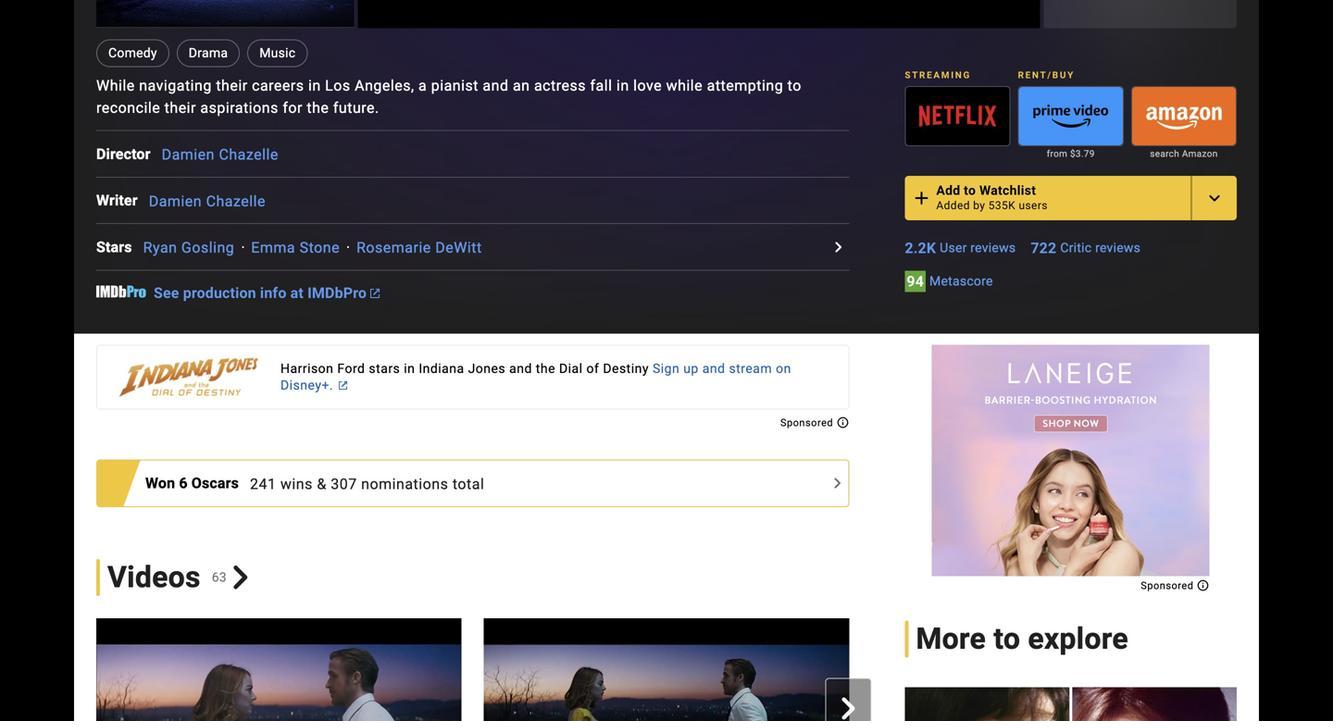 Task type: locate. For each thing, give the bounding box(es) containing it.
rent/buy
[[1018, 69, 1075, 81]]

director
[[96, 145, 151, 163]]

rosemarie dewitt button
[[357, 239, 482, 256]]

1 vertical spatial damien chazelle button
[[149, 192, 266, 210]]

search amazon link
[[1131, 146, 1237, 161]]

1 vertical spatial damien chazelle
[[149, 192, 266, 210]]

damien for director
[[162, 146, 215, 163]]

see full cast and crew element down reconcile
[[96, 143, 162, 165]]

94 metascore
[[907, 273, 993, 290]]

2 horizontal spatial to
[[994, 622, 1020, 656]]

1 horizontal spatial sponsored
[[1141, 580, 1197, 592]]

careers
[[252, 77, 304, 95]]

imdbpro
[[307, 284, 367, 302]]

1 vertical spatial their
[[164, 99, 196, 117]]

&
[[317, 475, 327, 493]]

while navigating their careers in los angeles, a pianist and an actress fall in love while attempting to reconcile their aspirations for the future.
[[96, 77, 802, 117]]

reconcile
[[96, 99, 160, 117]]

to right 'more'
[[994, 622, 1020, 656]]

from
[[1047, 148, 1068, 159]]

see full cast and crew element
[[96, 143, 162, 165], [96, 189, 149, 212]]

to for more
[[994, 622, 1020, 656]]

damien chazelle button down aspirations
[[162, 146, 279, 163]]

1 vertical spatial chazelle
[[206, 192, 266, 210]]

reviews
[[971, 240, 1016, 256], [1095, 240, 1141, 256]]

in up "the"
[[308, 77, 321, 95]]

307
[[331, 475, 357, 493]]

ryan gosling
[[143, 239, 234, 256]]

while
[[96, 77, 135, 95]]

1 horizontal spatial reviews
[[1095, 240, 1141, 256]]

to up by on the right top of page
[[964, 183, 976, 198]]

reviews for 2.2k
[[971, 240, 1016, 256]]

damien chazelle button for writer
[[149, 192, 266, 210]]

1 horizontal spatial to
[[964, 183, 976, 198]]

in
[[308, 77, 321, 95], [617, 77, 629, 95]]

1 vertical spatial sponsored
[[1141, 580, 1197, 592]]

1 vertical spatial and
[[702, 361, 725, 376]]

sponsored inside section
[[1141, 580, 1197, 592]]

their
[[216, 77, 248, 95], [164, 99, 196, 117]]

to right attempting
[[788, 77, 802, 95]]

1 vertical spatial to
[[964, 183, 976, 198]]

disney+.
[[281, 378, 333, 393]]

sign up and stream on disney+. link
[[96, 345, 849, 410]]

0 vertical spatial see full cast and crew element
[[96, 143, 162, 165]]

their down navigating
[[164, 99, 196, 117]]

0 vertical spatial chevron right inline image
[[229, 566, 252, 589]]

to inside while navigating their careers in los angeles, a pianist and an actress fall in love while attempting to reconcile their aspirations for the future.
[[788, 77, 802, 95]]

fall
[[590, 77, 612, 95]]

reviews inside 2.2k user reviews
[[971, 240, 1016, 256]]

2 vertical spatial to
[[994, 622, 1020, 656]]

damien chazelle up gosling
[[149, 192, 266, 210]]

0 vertical spatial damien chazelle
[[162, 146, 279, 163]]

reviews inside 722 critic reviews
[[1095, 240, 1141, 256]]

reviews right critic
[[1095, 240, 1141, 256]]

see full cast and crew element containing director
[[96, 143, 162, 165]]

at
[[290, 284, 304, 302]]

chevron right inline image
[[229, 566, 252, 589], [837, 697, 859, 720]]

teaser trailer #2 image
[[484, 618, 849, 721]]

sponsored content section
[[932, 345, 1210, 592]]

damien
[[162, 146, 215, 163], [149, 192, 202, 210]]

production art image
[[905, 687, 1237, 721]]

damien chazelle button
[[162, 146, 279, 163], [149, 192, 266, 210]]

damien chazelle button up gosling
[[149, 192, 266, 210]]

reviews for 722
[[1095, 240, 1141, 256]]

0 horizontal spatial reviews
[[971, 240, 1016, 256]]

production
[[183, 284, 256, 302]]

stars
[[96, 238, 132, 256]]

1 vertical spatial damien
[[149, 192, 202, 210]]

0 vertical spatial to
[[788, 77, 802, 95]]

ryan gosling button
[[143, 239, 234, 256]]

won
[[145, 475, 175, 492]]

the
[[307, 99, 329, 117]]

amazon
[[1182, 148, 1218, 159]]

2 see full cast and crew element from the top
[[96, 189, 149, 212]]

to
[[788, 77, 802, 95], [964, 183, 976, 198], [994, 622, 1020, 656]]

chazelle for writer
[[206, 192, 266, 210]]

0 vertical spatial and
[[483, 77, 509, 95]]

drama button
[[177, 40, 240, 67]]

launch inline image
[[370, 289, 380, 298]]

94
[[907, 273, 924, 290]]

0 vertical spatial their
[[216, 77, 248, 95]]

for
[[283, 99, 303, 117]]

see production info at imdbpro button
[[154, 284, 380, 302]]

to inside "add to watchlist added by 535k users"
[[964, 183, 976, 198]]

teaser trailer image
[[872, 618, 1237, 721]]

reviews right user
[[971, 240, 1016, 256]]

attempting
[[707, 77, 783, 95]]

emma
[[251, 239, 295, 256]]

metascore
[[930, 274, 993, 289]]

1 horizontal spatial chevron right inline image
[[837, 697, 859, 720]]

damien right director
[[162, 146, 215, 163]]

2.2k
[[905, 239, 936, 257]]

$3.79
[[1070, 148, 1095, 159]]

damien up ryan gosling button
[[149, 192, 202, 210]]

add
[[936, 183, 960, 198]]

0 horizontal spatial to
[[788, 77, 802, 95]]

0 vertical spatial sponsored
[[780, 417, 836, 429]]

won 6 oscars button
[[145, 472, 250, 495]]

chazelle up gosling
[[206, 192, 266, 210]]

add title to another list image
[[1204, 187, 1226, 209]]

damien chazelle for director
[[162, 146, 279, 163]]

from $3.79
[[1047, 148, 1095, 159]]

0 vertical spatial damien chazelle button
[[162, 146, 279, 163]]

sponsored
[[780, 417, 836, 429], [1141, 580, 1197, 592]]

see full cast and crew image
[[827, 236, 849, 258]]

1 horizontal spatial and
[[702, 361, 725, 376]]

their up aspirations
[[216, 77, 248, 95]]

group
[[96, 0, 354, 28], [358, 0, 1040, 29], [905, 86, 1011, 146], [1018, 86, 1124, 146], [1131, 86, 1237, 146], [74, 618, 1237, 721], [96, 618, 462, 721], [484, 618, 849, 721], [872, 618, 1237, 721], [905, 687, 1237, 721]]

search amazon
[[1150, 148, 1218, 159]]

and right up
[[702, 361, 725, 376]]

total
[[453, 475, 485, 493]]

and inside sign up and stream on disney+.
[[702, 361, 725, 376]]

1 in from the left
[[308, 77, 321, 95]]

0 vertical spatial chazelle
[[219, 146, 279, 163]]

see production info at imdbpro
[[154, 284, 367, 302]]

1 see full cast and crew element from the top
[[96, 143, 162, 165]]

see full cast and crew element down director
[[96, 189, 149, 212]]

a
[[419, 77, 427, 95]]

chazelle down aspirations
[[219, 146, 279, 163]]

1 horizontal spatial in
[[617, 77, 629, 95]]

and left an
[[483, 77, 509, 95]]

stream
[[729, 361, 772, 376]]

0 horizontal spatial in
[[308, 77, 321, 95]]

in right fall at the top left of page
[[617, 77, 629, 95]]

0 horizontal spatial their
[[164, 99, 196, 117]]

1 vertical spatial see full cast and crew element
[[96, 189, 149, 212]]

damien chazelle down aspirations
[[162, 146, 279, 163]]

0 horizontal spatial and
[[483, 77, 509, 95]]

search amazon group
[[1131, 86, 1237, 161]]

see
[[154, 284, 179, 302]]

722
[[1031, 239, 1057, 257]]

0 horizontal spatial sponsored
[[780, 417, 836, 429]]

watch on prime video image
[[1019, 87, 1123, 146]]

from $3.79 link
[[1018, 146, 1124, 161]]

stone
[[300, 239, 340, 256]]

see full cast and crew element containing writer
[[96, 189, 149, 212]]

1 reviews from the left
[[971, 240, 1016, 256]]

more
[[916, 622, 986, 656]]

emma stone
[[251, 239, 340, 256]]

2 reviews from the left
[[1095, 240, 1141, 256]]

chazelle
[[219, 146, 279, 163], [206, 192, 266, 210]]

by
[[973, 199, 985, 212]]

0 vertical spatial damien
[[162, 146, 215, 163]]



Task type: describe. For each thing, give the bounding box(es) containing it.
more to explore
[[916, 622, 1128, 656]]

pianist
[[431, 77, 479, 95]]

search on amazon image
[[1132, 87, 1236, 146]]

comedy button
[[96, 40, 169, 67]]

angeles,
[[355, 77, 414, 95]]

722 critic reviews
[[1031, 239, 1141, 257]]

wins
[[280, 475, 313, 493]]

chazelle for director
[[219, 146, 279, 163]]

damien chazelle for writer
[[149, 192, 266, 210]]

on
[[776, 361, 791, 376]]

add image
[[910, 187, 933, 209]]

241 wins & 307 nominations total
[[250, 475, 485, 493]]

info
[[260, 284, 287, 302]]

aspirations
[[200, 99, 279, 117]]

won 6 oscars
[[145, 475, 239, 492]]

oscars
[[191, 475, 239, 492]]

sign
[[653, 361, 680, 376]]

writer
[[96, 192, 138, 209]]

love
[[633, 77, 662, 95]]

6
[[179, 475, 188, 492]]

watch on netflix image
[[906, 87, 1010, 146]]

2 in from the left
[[617, 77, 629, 95]]

see more awards and nominations image
[[826, 472, 848, 495]]

rosemarie dewitt
[[357, 239, 482, 256]]

music button
[[247, 40, 308, 67]]

to for add
[[964, 183, 976, 198]]

nominations
[[361, 475, 448, 493]]

0 horizontal spatial chevron right inline image
[[229, 566, 252, 589]]

users
[[1019, 199, 1048, 212]]

official 'dreamers' trailer image
[[96, 618, 462, 721]]

ryan gosling and emma stone in la la land (2016) image
[[96, 0, 354, 27]]

sign up and stream on disney+.
[[281, 361, 791, 393]]

from $3.79 group
[[1018, 86, 1124, 161]]

watchlist
[[979, 183, 1036, 198]]

add to watchlist added by 535k users
[[936, 183, 1048, 212]]

video player application
[[358, 0, 1040, 28]]

los
[[325, 77, 351, 95]]

explore
[[1028, 622, 1128, 656]]

drama
[[189, 46, 228, 61]]

63
[[212, 570, 227, 585]]

rosemarie
[[357, 239, 431, 256]]

music
[[259, 46, 296, 61]]

videos
[[107, 560, 201, 595]]

241
[[250, 475, 276, 493]]

user
[[940, 240, 967, 256]]

navigating
[[139, 77, 212, 95]]

ryan
[[143, 239, 177, 256]]

future.
[[333, 99, 379, 117]]

an
[[513, 77, 530, 95]]

a jazz pianist falls for an aspiring actress in los angeles. image
[[358, 0, 1040, 29]]

535k
[[989, 199, 1016, 212]]

stars button
[[96, 236, 143, 258]]

critic
[[1060, 240, 1092, 256]]

gosling
[[181, 239, 234, 256]]

and inside while navigating their careers in los angeles, a pianist and an actress fall in love while attempting to reconcile their aspirations for the future.
[[483, 77, 509, 95]]

actress
[[534, 77, 586, 95]]

dewitt
[[435, 239, 482, 256]]

damien for writer
[[149, 192, 202, 210]]

emma stone button
[[251, 239, 340, 256]]

streaming
[[905, 69, 971, 81]]

comedy
[[108, 46, 157, 61]]

while
[[666, 77, 703, 95]]

search
[[1150, 148, 1180, 159]]

2.2k user reviews
[[905, 239, 1016, 257]]

added
[[936, 199, 970, 212]]

watch official 'dreamers' trailer element
[[358, 0, 1040, 28]]

damien chazelle button for director
[[162, 146, 279, 163]]

1 vertical spatial chevron right inline image
[[837, 697, 859, 720]]

up
[[683, 361, 699, 376]]

1 horizontal spatial their
[[216, 77, 248, 95]]



Task type: vqa. For each thing, say whether or not it's contained in the screenshot.
the leftmost arrow drop down icon
no



